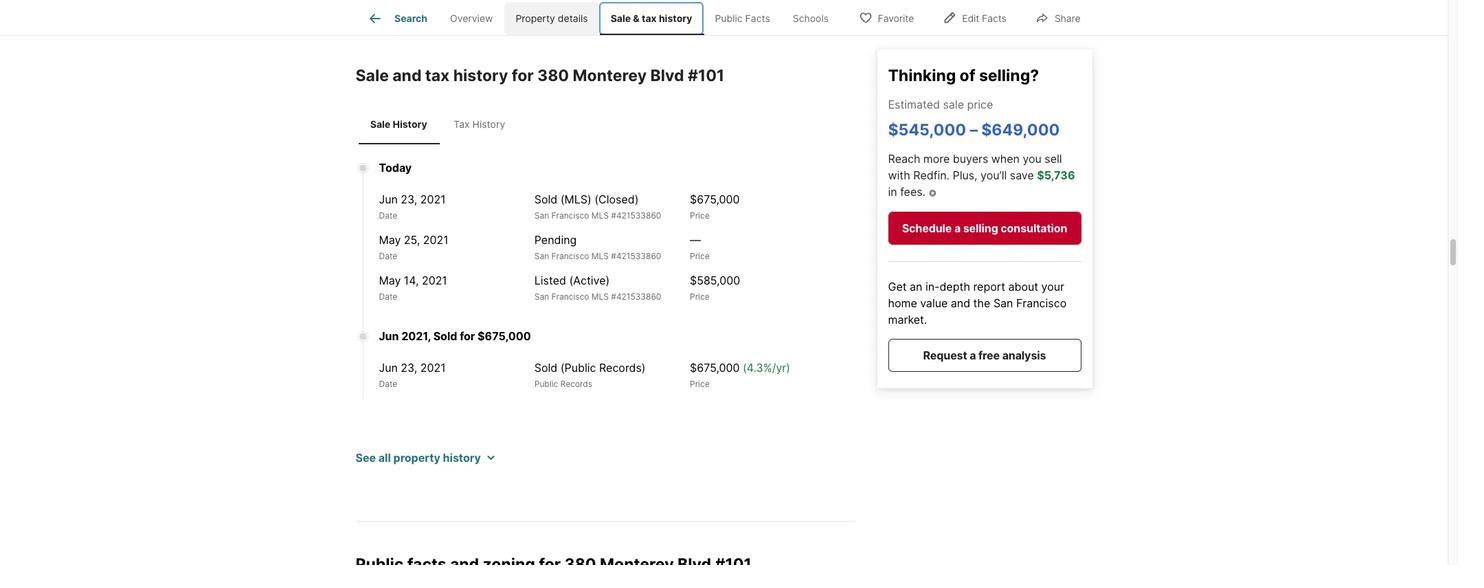 Task type: describe. For each thing, give the bounding box(es) containing it.
$5,736
[[1038, 169, 1076, 182]]

redfin.
[[914, 169, 950, 182]]

today
[[379, 161, 412, 175]]

$585,000 price
[[690, 274, 741, 302]]

2021 for sold (mls) (closed)
[[421, 192, 446, 206]]

free
[[979, 349, 1000, 363]]

analysis
[[1003, 349, 1047, 363]]

(closed)
[[595, 192, 639, 206]]

jun 23, 2021 date for today
[[379, 192, 446, 221]]

with
[[889, 169, 911, 182]]

listed (active) san francisco mls #421533860
[[535, 274, 662, 302]]

1 vertical spatial $675,000
[[478, 329, 531, 343]]

facts for edit facts
[[983, 12, 1007, 24]]

details
[[558, 13, 588, 24]]

san inside listed (active) san francisco mls #421533860
[[535, 291, 549, 302]]

pending san francisco mls #421533860
[[535, 233, 662, 261]]

facts for public facts
[[746, 13, 771, 24]]

sold (mls) (closed) san francisco mls #421533860
[[535, 192, 662, 221]]

see
[[356, 451, 376, 465]]

sale and tax history for 380 monterey blvd #101
[[356, 66, 725, 86]]

when
[[992, 152, 1020, 166]]

380
[[538, 66, 569, 86]]

$675,000 price
[[690, 192, 740, 221]]

request
[[924, 349, 968, 363]]

tax history
[[454, 119, 505, 130]]

favorite button
[[847, 3, 926, 31]]

home
[[889, 297, 918, 311]]

sale for sale and tax history for 380 monterey blvd #101
[[356, 66, 389, 86]]

edit facts
[[963, 12, 1007, 24]]

market.
[[889, 313, 928, 327]]

history for and
[[454, 66, 508, 86]]

share
[[1055, 12, 1081, 24]]

(active)
[[570, 274, 610, 287]]

request a free analysis button
[[889, 340, 1082, 373]]

search
[[395, 13, 428, 24]]

&
[[633, 13, 640, 24]]

schools
[[793, 13, 829, 24]]

reach
[[889, 152, 921, 166]]

monterey
[[573, 66, 647, 86]]

$675,000 (4.3%/yr) price
[[690, 361, 791, 389]]

14,
[[404, 274, 419, 287]]

selling
[[964, 222, 999, 236]]

sale
[[944, 98, 965, 112]]

23, for today
[[401, 192, 418, 206]]

history for tax history
[[473, 119, 505, 130]]

$585,000
[[690, 274, 741, 287]]

see all property history
[[356, 451, 481, 465]]

san inside sold (mls) (closed) san francisco mls #421533860
[[535, 210, 549, 221]]

san inside the san francisco market.
[[994, 297, 1014, 311]]

–
[[970, 121, 978, 140]]

public inside public facts "tab"
[[715, 13, 743, 24]]

san francisco market.
[[889, 297, 1067, 327]]

tax for and
[[425, 66, 450, 86]]

request a free analysis
[[924, 349, 1047, 363]]

plus,
[[953, 169, 978, 182]]

edit facts button
[[932, 3, 1019, 31]]

— price
[[690, 233, 710, 261]]

(4.3%/yr)
[[743, 361, 791, 375]]

2 jun from the top
[[379, 329, 399, 343]]

records
[[561, 379, 593, 389]]

date for sold (mls) (closed)
[[379, 210, 398, 221]]

sold for sold (public records)
[[535, 361, 558, 375]]

favorite
[[878, 12, 915, 24]]

an
[[910, 280, 923, 294]]

estimated sale price
[[889, 98, 994, 112]]

selling?
[[980, 66, 1040, 85]]

sold for sold (mls) (closed)
[[535, 192, 558, 206]]

tax for &
[[642, 13, 657, 24]]

fees.
[[901, 185, 926, 199]]

estimated
[[889, 98, 941, 112]]

your
[[1042, 280, 1065, 294]]

tax history tab
[[439, 108, 520, 142]]

may for may 25, 2021
[[379, 233, 401, 247]]

jun for today
[[379, 192, 398, 206]]

sale & tax history tab
[[600, 2, 704, 35]]

schedule a selling consultation
[[902, 222, 1068, 236]]

price inside $675,000 (4.3%/yr) price
[[690, 379, 710, 389]]

mls inside pending san francisco mls #421533860
[[592, 251, 609, 261]]

date for pending
[[379, 251, 398, 261]]

search link
[[367, 10, 428, 27]]

all
[[379, 451, 391, 465]]

of
[[960, 66, 976, 85]]

about
[[1009, 280, 1039, 294]]

mls inside sold (mls) (closed) san francisco mls #421533860
[[592, 210, 609, 221]]

pending
[[535, 233, 577, 247]]

in
[[889, 185, 898, 199]]

tab list for edit facts button
[[356, 0, 852, 35]]

public facts
[[715, 13, 771, 24]]

sale history
[[370, 119, 427, 130]]

sale & tax history
[[611, 13, 693, 24]]

a for schedule
[[955, 222, 961, 236]]

1 horizontal spatial for
[[512, 66, 534, 86]]

property
[[516, 13, 555, 24]]

2021 for sold (public records)
[[421, 361, 446, 375]]

and inside get an in-depth report about your home value and the
[[951, 297, 971, 311]]

may 14, 2021 date
[[379, 274, 447, 302]]



Task type: locate. For each thing, give the bounding box(es) containing it.
$545,000 – $649,000
[[889, 121, 1060, 140]]

2021 inside 'may 25, 2021 date'
[[423, 233, 449, 247]]

history right property
[[443, 451, 481, 465]]

blvd
[[651, 66, 685, 86]]

1 vertical spatial jun 23, 2021 date
[[379, 361, 446, 389]]

sale inside sale & tax history "tab"
[[611, 13, 631, 24]]

san inside pending san francisco mls #421533860
[[535, 251, 549, 261]]

2 vertical spatial sale
[[370, 119, 391, 130]]

tax inside "tab"
[[642, 13, 657, 24]]

0 horizontal spatial history
[[393, 119, 427, 130]]

#421533860 down pending san francisco mls #421533860
[[611, 291, 662, 302]]

0 vertical spatial a
[[955, 222, 961, 236]]

1 vertical spatial #421533860
[[611, 251, 662, 261]]

2021 up 'may 25, 2021 date'
[[421, 192, 446, 206]]

1 jun from the top
[[379, 192, 398, 206]]

schedule a selling consultation button
[[889, 212, 1082, 245]]

23, down 2021,
[[401, 361, 418, 375]]

history up today
[[393, 119, 427, 130]]

1 vertical spatial tax
[[425, 66, 450, 86]]

get
[[889, 280, 907, 294]]

23,
[[401, 192, 418, 206], [401, 361, 418, 375]]

a for request
[[970, 349, 977, 363]]

0 vertical spatial and
[[393, 66, 422, 86]]

1 horizontal spatial a
[[970, 349, 977, 363]]

mls down (closed)
[[592, 210, 609, 221]]

3 mls from the top
[[592, 291, 609, 302]]

public
[[715, 13, 743, 24], [535, 379, 558, 389]]

—
[[690, 233, 701, 247]]

$545,000
[[889, 121, 967, 140]]

and up sale history
[[393, 66, 422, 86]]

property details
[[516, 13, 588, 24]]

2021,
[[402, 329, 431, 343]]

25,
[[404, 233, 420, 247]]

2021 down 2021,
[[421, 361, 446, 375]]

3 jun from the top
[[379, 361, 398, 375]]

$675,000 inside $675,000 (4.3%/yr) price
[[690, 361, 740, 375]]

history for &
[[659, 13, 693, 24]]

1 horizontal spatial facts
[[983, 12, 1007, 24]]

may inside 'may 25, 2021 date'
[[379, 233, 401, 247]]

1 #421533860 from the top
[[611, 210, 662, 221]]

jun for jun 2021,
[[379, 361, 398, 375]]

tax
[[642, 13, 657, 24], [425, 66, 450, 86]]

2 date from the top
[[379, 251, 398, 261]]

francisco down your
[[1017, 297, 1067, 311]]

1 vertical spatial sold
[[434, 329, 458, 343]]

francisco down (active)
[[552, 291, 590, 302]]

jun 2021, sold for $675,000
[[379, 329, 531, 343]]

san right the
[[994, 297, 1014, 311]]

23, down today
[[401, 192, 418, 206]]

francisco down (mls)
[[552, 210, 590, 221]]

date inside 'may 25, 2021 date'
[[379, 251, 398, 261]]

public left records
[[535, 379, 558, 389]]

#421533860 inside pending san francisco mls #421533860
[[611, 251, 662, 261]]

0 horizontal spatial facts
[[746, 13, 771, 24]]

1 vertical spatial tab list
[[356, 105, 523, 144]]

francisco inside listed (active) san francisco mls #421533860
[[552, 291, 590, 302]]

2021 right 25,
[[423, 233, 449, 247]]

may left 14,
[[379, 274, 401, 287]]

2 23, from the top
[[401, 361, 418, 375]]

sold inside sold (public records) public records
[[535, 361, 558, 375]]

#421533860 inside sold (mls) (closed) san francisco mls #421533860
[[611, 210, 662, 221]]

for left 380
[[512, 66, 534, 86]]

price
[[968, 98, 994, 112]]

0 horizontal spatial a
[[955, 222, 961, 236]]

2 vertical spatial $675,000
[[690, 361, 740, 375]]

sold (public records) public records
[[535, 361, 646, 389]]

get an in-depth report about your home value and the
[[889, 280, 1065, 311]]

0 vertical spatial jun
[[379, 192, 398, 206]]

2 jun 23, 2021 date from the top
[[379, 361, 446, 389]]

report
[[974, 280, 1006, 294]]

4 price from the top
[[690, 379, 710, 389]]

0 vertical spatial tax
[[642, 13, 657, 24]]

0 vertical spatial tab list
[[356, 0, 852, 35]]

2 history from the left
[[473, 119, 505, 130]]

1 horizontal spatial and
[[951, 297, 971, 311]]

listed
[[535, 274, 566, 287]]

you
[[1023, 152, 1042, 166]]

for right 2021,
[[460, 329, 475, 343]]

tab list containing sale history
[[356, 105, 523, 144]]

mls down (active)
[[592, 291, 609, 302]]

3 #421533860 from the top
[[611, 291, 662, 302]]

sale up today
[[370, 119, 391, 130]]

and down depth
[[951, 297, 971, 311]]

edit
[[963, 12, 980, 24]]

$649,000
[[982, 121, 1060, 140]]

san
[[535, 210, 549, 221], [535, 251, 549, 261], [535, 291, 549, 302], [994, 297, 1014, 311]]

0 vertical spatial may
[[379, 233, 401, 247]]

property
[[394, 451, 441, 465]]

a left free
[[970, 349, 977, 363]]

1 vertical spatial for
[[460, 329, 475, 343]]

0 vertical spatial history
[[659, 13, 693, 24]]

2 mls from the top
[[592, 251, 609, 261]]

overview
[[450, 13, 493, 24]]

history inside "tab"
[[659, 13, 693, 24]]

price inside $675,000 price
[[690, 210, 710, 221]]

save
[[1011, 169, 1035, 182]]

facts inside public facts "tab"
[[746, 13, 771, 24]]

2021 for listed (active)
[[422, 274, 447, 287]]

share button
[[1024, 3, 1093, 31]]

may for may 14, 2021
[[379, 274, 401, 287]]

and
[[393, 66, 422, 86], [951, 297, 971, 311]]

public up #101 on the left
[[715, 13, 743, 24]]

facts left "schools"
[[746, 13, 771, 24]]

#101
[[688, 66, 725, 86]]

3 price from the top
[[690, 291, 710, 302]]

history right "&"
[[659, 13, 693, 24]]

23, for jun 2021,
[[401, 361, 418, 375]]

tab list for see all property history dropdown button
[[356, 105, 523, 144]]

2 #421533860 from the top
[[611, 251, 662, 261]]

0 vertical spatial sale
[[611, 13, 631, 24]]

francisco inside pending san francisco mls #421533860
[[552, 251, 590, 261]]

history right "tax"
[[473, 119, 505, 130]]

may inside may 14, 2021 date
[[379, 274, 401, 287]]

$675,000
[[690, 192, 740, 206], [478, 329, 531, 343], [690, 361, 740, 375]]

1 vertical spatial and
[[951, 297, 971, 311]]

tab list
[[356, 0, 852, 35], [356, 105, 523, 144]]

#421533860
[[611, 210, 662, 221], [611, 251, 662, 261], [611, 291, 662, 302]]

#421533860 up listed (active) san francisco mls #421533860
[[611, 251, 662, 261]]

price for $675,000
[[690, 210, 710, 221]]

facts
[[983, 12, 1007, 24], [746, 13, 771, 24]]

price for $585,000
[[690, 291, 710, 302]]

in-
[[926, 280, 940, 294]]

1 horizontal spatial history
[[473, 119, 505, 130]]

$5,736 in fees.
[[889, 169, 1076, 199]]

mls
[[592, 210, 609, 221], [592, 251, 609, 261], [592, 291, 609, 302]]

2021 for pending
[[423, 233, 449, 247]]

depth
[[940, 280, 971, 294]]

public facts tab
[[704, 2, 782, 35]]

price inside $585,000 price
[[690, 291, 710, 302]]

thinking of selling?
[[889, 66, 1040, 85]]

2021
[[421, 192, 446, 206], [423, 233, 449, 247], [422, 274, 447, 287], [421, 361, 446, 375]]

#421533860 down (closed)
[[611, 210, 662, 221]]

sale history tab
[[359, 108, 439, 142]]

schools tab
[[782, 2, 841, 35]]

(mls)
[[561, 192, 592, 206]]

sold left (mls)
[[535, 192, 558, 206]]

a left selling
[[955, 222, 961, 236]]

2 vertical spatial sold
[[535, 361, 558, 375]]

history for all
[[443, 451, 481, 465]]

sale for sale & tax history
[[611, 13, 631, 24]]

sale inside sale history tab
[[370, 119, 391, 130]]

the
[[974, 297, 991, 311]]

schedule
[[902, 222, 952, 236]]

sold inside sold (mls) (closed) san francisco mls #421533860
[[535, 192, 558, 206]]

history up tax history
[[454, 66, 508, 86]]

date for sold (public records)
[[379, 379, 398, 389]]

2021 inside may 14, 2021 date
[[422, 274, 447, 287]]

1 vertical spatial history
[[454, 66, 508, 86]]

sold right 2021,
[[434, 329, 458, 343]]

2 price from the top
[[690, 251, 710, 261]]

tab list containing search
[[356, 0, 852, 35]]

sold
[[535, 192, 558, 206], [434, 329, 458, 343], [535, 361, 558, 375]]

facts inside edit facts button
[[983, 12, 1007, 24]]

overview tab
[[439, 2, 505, 35]]

1 date from the top
[[379, 210, 398, 221]]

property details tab
[[505, 2, 600, 35]]

may left 25,
[[379, 233, 401, 247]]

jun 23, 2021 date
[[379, 192, 446, 221], [379, 361, 446, 389]]

reach more buyers when you sell with redfin. plus, you'll save
[[889, 152, 1063, 182]]

san down pending
[[535, 251, 549, 261]]

1 price from the top
[[690, 210, 710, 221]]

you'll
[[981, 169, 1007, 182]]

2 vertical spatial jun
[[379, 361, 398, 375]]

1 vertical spatial mls
[[592, 251, 609, 261]]

more
[[924, 152, 950, 166]]

2021 right 14,
[[422, 274, 447, 287]]

may 25, 2021 date
[[379, 233, 449, 261]]

may
[[379, 233, 401, 247], [379, 274, 401, 287]]

0 horizontal spatial public
[[535, 379, 558, 389]]

2 vertical spatial history
[[443, 451, 481, 465]]

records)
[[599, 361, 646, 375]]

4 date from the top
[[379, 379, 398, 389]]

public inside sold (public records) public records
[[535, 379, 558, 389]]

value
[[921, 297, 948, 311]]

0 horizontal spatial for
[[460, 329, 475, 343]]

sale left "&"
[[611, 13, 631, 24]]

mls up (active)
[[592, 251, 609, 261]]

francisco inside the san francisco market.
[[1017, 297, 1067, 311]]

#421533860 inside listed (active) san francisco mls #421533860
[[611, 291, 662, 302]]

1 tab list from the top
[[356, 0, 852, 35]]

$675,000 for sold (mls) (closed)
[[690, 192, 740, 206]]

0 vertical spatial jun 23, 2021 date
[[379, 192, 446, 221]]

buyers
[[953, 152, 989, 166]]

0 vertical spatial 23,
[[401, 192, 418, 206]]

1 vertical spatial a
[[970, 349, 977, 363]]

jun 23, 2021 date up 25,
[[379, 192, 446, 221]]

jun 23, 2021 date down 2021,
[[379, 361, 446, 389]]

tax
[[454, 119, 470, 130]]

francisco down pending
[[552, 251, 590, 261]]

0 vertical spatial for
[[512, 66, 534, 86]]

sell
[[1045, 152, 1063, 166]]

1 mls from the top
[[592, 210, 609, 221]]

consultation
[[1001, 222, 1068, 236]]

(public
[[561, 361, 596, 375]]

1 23, from the top
[[401, 192, 418, 206]]

1 jun 23, 2021 date from the top
[[379, 192, 446, 221]]

0 vertical spatial #421533860
[[611, 210, 662, 221]]

1 horizontal spatial tax
[[642, 13, 657, 24]]

1 vertical spatial 23,
[[401, 361, 418, 375]]

3 date from the top
[[379, 291, 398, 302]]

tax up sale history
[[425, 66, 450, 86]]

0 vertical spatial sold
[[535, 192, 558, 206]]

0 horizontal spatial and
[[393, 66, 422, 86]]

1 horizontal spatial public
[[715, 13, 743, 24]]

for
[[512, 66, 534, 86], [460, 329, 475, 343]]

1 history from the left
[[393, 119, 427, 130]]

2 tab list from the top
[[356, 105, 523, 144]]

sale for sale history
[[370, 119, 391, 130]]

0 vertical spatial public
[[715, 13, 743, 24]]

sale up sale history
[[356, 66, 389, 86]]

jun 23, 2021 date for jun 2021,
[[379, 361, 446, 389]]

history for sale history
[[393, 119, 427, 130]]

a
[[955, 222, 961, 236], [970, 349, 977, 363]]

history inside dropdown button
[[443, 451, 481, 465]]

1 vertical spatial jun
[[379, 329, 399, 343]]

2 vertical spatial #421533860
[[611, 291, 662, 302]]

date inside may 14, 2021 date
[[379, 291, 398, 302]]

2 may from the top
[[379, 274, 401, 287]]

sold left the (public
[[535, 361, 558, 375]]

1 vertical spatial sale
[[356, 66, 389, 86]]

0 horizontal spatial tax
[[425, 66, 450, 86]]

thinking
[[889, 66, 957, 85]]

2 vertical spatial mls
[[592, 291, 609, 302]]

1 vertical spatial public
[[535, 379, 558, 389]]

san down listed
[[535, 291, 549, 302]]

price for —
[[690, 251, 710, 261]]

date for listed (active)
[[379, 291, 398, 302]]

1 may from the top
[[379, 233, 401, 247]]

tax right "&"
[[642, 13, 657, 24]]

$675,000 for sold (public records)
[[690, 361, 740, 375]]

mls inside listed (active) san francisco mls #421533860
[[592, 291, 609, 302]]

see all property history button
[[356, 450, 495, 466]]

1 vertical spatial may
[[379, 274, 401, 287]]

0 vertical spatial $675,000
[[690, 192, 740, 206]]

0 vertical spatial mls
[[592, 210, 609, 221]]

facts right edit
[[983, 12, 1007, 24]]

francisco inside sold (mls) (closed) san francisco mls #421533860
[[552, 210, 590, 221]]

san up pending
[[535, 210, 549, 221]]



Task type: vqa. For each thing, say whether or not it's contained in the screenshot.
the left The Type
no



